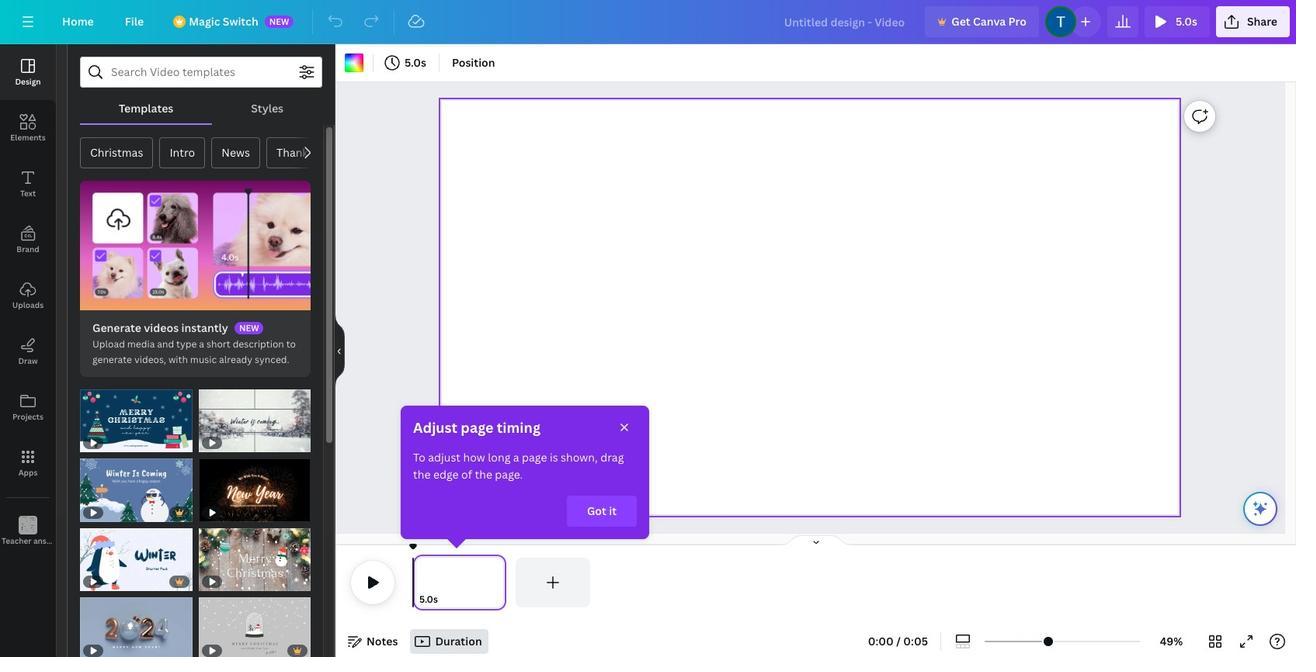 Task type: describe. For each thing, give the bounding box(es) containing it.
1 vertical spatial 5.0s
[[405, 55, 426, 70]]

home link
[[50, 6, 106, 37]]

thank you button
[[266, 137, 340, 169]]

0 horizontal spatial page
[[461, 419, 494, 437]]

upload
[[92, 338, 125, 351]]

drag
[[600, 450, 624, 465]]

design button
[[0, 44, 56, 100]]

news button
[[211, 137, 260, 169]]

trimming, start edge slider
[[413, 558, 427, 608]]

uploads button
[[0, 268, 56, 324]]

styles
[[251, 101, 284, 116]]

duration button
[[410, 630, 488, 655]]

brand button
[[0, 212, 56, 268]]

trimming, end edge slider
[[492, 558, 506, 608]]

generate
[[92, 321, 141, 336]]

generate videos instantly
[[92, 321, 228, 336]]

hide image
[[335, 314, 345, 388]]

intro
[[170, 145, 195, 160]]

projects
[[12, 412, 44, 423]]

elements
[[10, 132, 46, 143]]

blue winter is coming trees and snow ilustartion video group
[[80, 450, 192, 522]]

templates
[[119, 101, 173, 116]]

main menu bar
[[0, 0, 1296, 44]]

videos
[[144, 321, 179, 336]]

media
[[127, 338, 155, 351]]

blue creative winter starter pack with illustration video group
[[80, 519, 192, 592]]

instantly
[[181, 321, 228, 336]]

short
[[207, 338, 230, 351]]

videos,
[[134, 353, 166, 367]]

to
[[286, 338, 296, 351]]

got it button
[[567, 496, 637, 527]]

yellow bold happy new year video group
[[198, 450, 311, 522]]

;
[[27, 537, 29, 548]]

uploads
[[12, 300, 44, 311]]

intro button
[[160, 137, 205, 169]]

and
[[157, 338, 174, 351]]

magic switch
[[189, 14, 258, 29]]

notes
[[367, 635, 398, 649]]

adjust
[[413, 419, 458, 437]]

position
[[452, 55, 495, 70]]

you
[[311, 145, 330, 160]]

templates button
[[80, 94, 212, 123]]

elements button
[[0, 100, 56, 156]]

Page title text field
[[445, 593, 451, 608]]

answer
[[33, 536, 60, 547]]

file button
[[112, 6, 156, 37]]

adjust page timing
[[413, 419, 541, 437]]

canva
[[973, 14, 1006, 29]]

draw
[[18, 356, 38, 367]]

timing
[[497, 419, 541, 437]]

file
[[125, 14, 144, 29]]

keys
[[62, 536, 79, 547]]

1 vertical spatial 5.0s button
[[380, 50, 433, 75]]

notes button
[[342, 630, 404, 655]]

0 vertical spatial 5.0s button
[[1145, 6, 1210, 37]]

long
[[488, 450, 511, 465]]

a for page
[[513, 450, 519, 465]]

hide pages image
[[779, 535, 853, 548]]

got it
[[587, 504, 617, 519]]

is
[[550, 450, 558, 465]]

music
[[190, 353, 217, 367]]

teacher answer keys
[[2, 536, 79, 547]]

adjust
[[428, 450, 461, 465]]

#ffffff image
[[345, 54, 363, 72]]

generate
[[92, 353, 132, 367]]

styles button
[[212, 94, 322, 123]]

design
[[15, 76, 41, 87]]

Design title text field
[[772, 6, 919, 37]]

page.
[[495, 468, 523, 482]]

get canva pro
[[952, 14, 1027, 29]]

position button
[[446, 50, 501, 75]]

side panel tab list
[[0, 44, 79, 560]]

type
[[176, 338, 197, 351]]

new inside main menu bar
[[269, 16, 289, 27]]

got
[[587, 504, 606, 519]]

0 horizontal spatial new
[[239, 323, 259, 334]]

white red green animated merry christmas greeting postcard video group
[[198, 519, 311, 592]]

share button
[[1216, 6, 1290, 37]]



Task type: vqa. For each thing, say whether or not it's contained in the screenshot.
the professional at right
no



Task type: locate. For each thing, give the bounding box(es) containing it.
of
[[461, 468, 472, 482]]

49%
[[1160, 635, 1183, 649]]

canva assistant image
[[1251, 500, 1270, 519]]

duration
[[435, 635, 482, 649]]

new right switch
[[269, 16, 289, 27]]

5.0s inside main menu bar
[[1176, 14, 1198, 29]]

to
[[413, 450, 426, 465]]

5.0s button right #ffffff image
[[380, 50, 433, 75]]

the down to
[[413, 468, 431, 482]]

a inside to adjust how long a page is shown, drag the edge of the page.
[[513, 450, 519, 465]]

how
[[463, 450, 485, 465]]

2 the from the left
[[475, 468, 492, 482]]

magic video example usage image
[[80, 181, 311, 311]]

0 horizontal spatial a
[[199, 338, 204, 351]]

with
[[168, 353, 188, 367]]

0 vertical spatial 5.0s
[[1176, 14, 1198, 29]]

christmas
[[90, 145, 143, 160]]

0 horizontal spatial the
[[413, 468, 431, 482]]

1 the from the left
[[413, 468, 431, 482]]

5.0s button left page title text field
[[419, 593, 438, 608]]

2 vertical spatial 5.0s button
[[419, 593, 438, 608]]

5.0s button left share dropdown button
[[1145, 6, 1210, 37]]

5.0s left share dropdown button
[[1176, 14, 1198, 29]]

1 horizontal spatial new
[[269, 16, 289, 27]]

new
[[269, 16, 289, 27], [239, 323, 259, 334]]

1 vertical spatial new
[[239, 323, 259, 334]]

0:00
[[868, 635, 894, 649]]

apps button
[[0, 436, 56, 492]]

5.0s left 'position'
[[405, 55, 426, 70]]

it
[[609, 504, 617, 519]]

shown,
[[561, 450, 598, 465]]

thank you
[[277, 145, 330, 160]]

1 vertical spatial a
[[513, 450, 519, 465]]

5.0s button
[[1145, 6, 1210, 37], [380, 50, 433, 75], [419, 593, 438, 608]]

/
[[896, 635, 901, 649]]

christmas button
[[80, 137, 153, 169]]

projects button
[[0, 380, 56, 436]]

a
[[199, 338, 204, 351], [513, 450, 519, 465]]

upload media and type a short description to generate videos, with music already synced.
[[92, 338, 296, 367]]

5.0s left page title text field
[[419, 593, 438, 607]]

page left is
[[522, 450, 547, 465]]

home
[[62, 14, 94, 29]]

page
[[461, 419, 494, 437], [522, 450, 547, 465]]

draw button
[[0, 324, 56, 380]]

1 horizontal spatial page
[[522, 450, 547, 465]]

thank
[[277, 145, 308, 160]]

0:00 / 0:05
[[868, 635, 928, 649]]

0 vertical spatial a
[[199, 338, 204, 351]]

page up how
[[461, 419, 494, 437]]

a right type
[[199, 338, 204, 351]]

1 horizontal spatial the
[[475, 468, 492, 482]]

pro
[[1009, 14, 1027, 29]]

0:05
[[904, 635, 928, 649]]

news
[[222, 145, 250, 160]]

text
[[20, 188, 36, 199]]

the right of
[[475, 468, 492, 482]]

neutral white animated winter is coming collage video group
[[198, 381, 311, 453]]

2 vertical spatial 5.0s
[[419, 593, 438, 607]]

share
[[1247, 14, 1278, 29]]

49% button
[[1146, 630, 1197, 655]]

brand
[[17, 244, 39, 255]]

get
[[952, 14, 971, 29]]

0 vertical spatial page
[[461, 419, 494, 437]]

1 horizontal spatial a
[[513, 450, 519, 465]]

magic
[[189, 14, 220, 29]]

a inside upload media and type a short description to generate videos, with music already synced.
[[199, 338, 204, 351]]

edge
[[433, 468, 459, 482]]

0 vertical spatial new
[[269, 16, 289, 27]]

apps
[[18, 468, 38, 478]]

already
[[219, 353, 253, 367]]

text button
[[0, 156, 56, 212]]

1 vertical spatial page
[[522, 450, 547, 465]]

synced.
[[255, 353, 289, 367]]

get canva pro button
[[925, 6, 1039, 37]]

description
[[233, 338, 284, 351]]

a right long
[[513, 450, 519, 465]]

gray white cute illustrated christmas video group
[[198, 589, 311, 658]]

to adjust how long a page is shown, drag the edge of the page.
[[413, 450, 624, 482]]

a for short
[[199, 338, 204, 351]]

the
[[413, 468, 431, 482], [475, 468, 492, 482]]

blue doodle merry christmas and happy new year greeting video group
[[80, 381, 192, 453]]

new up description at bottom left
[[239, 323, 259, 334]]

page inside to adjust how long a page is shown, drag the edge of the page.
[[522, 450, 547, 465]]

teacher
[[2, 536, 31, 547]]

5.0s
[[1176, 14, 1198, 29], [405, 55, 426, 70], [419, 593, 438, 607]]

blue modern happy new year 2024 video group
[[80, 589, 192, 658]]

switch
[[223, 14, 258, 29]]

Search Video templates search field
[[111, 57, 291, 87]]



